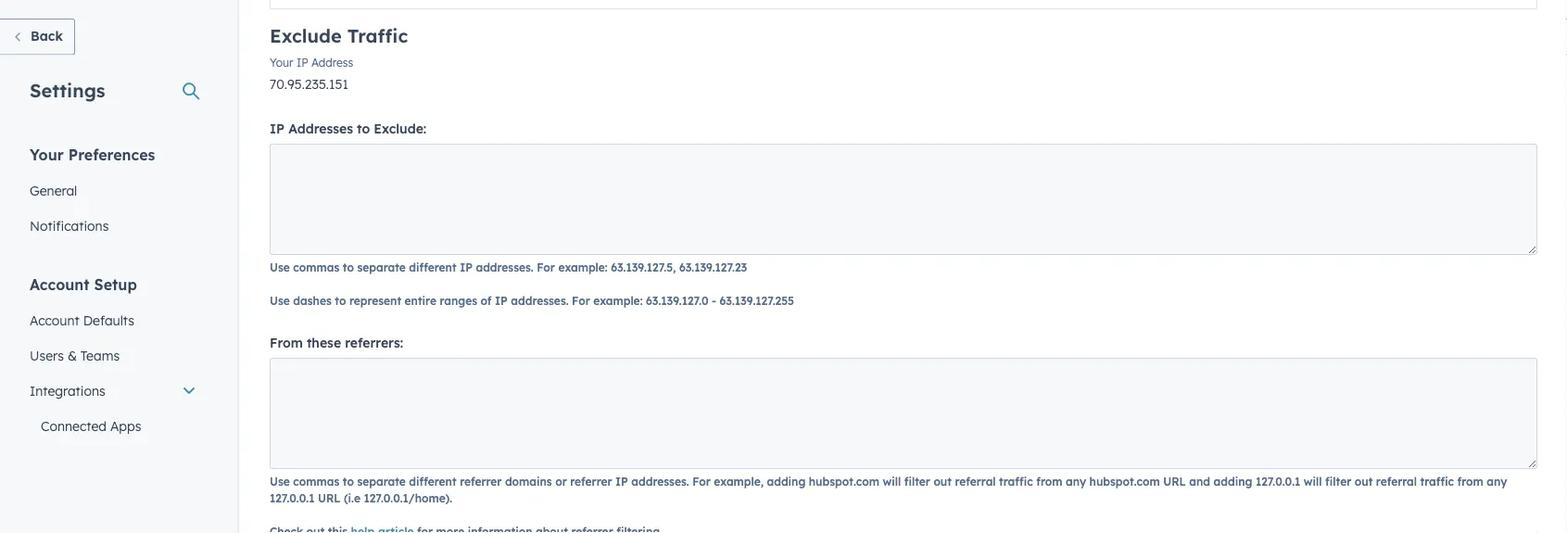 Task type: vqa. For each thing, say whether or not it's contained in the screenshot.
right referrer
yes



Task type: locate. For each thing, give the bounding box(es) containing it.
0 vertical spatial 127.0.0.1
[[1256, 474, 1301, 488]]

from
[[1037, 474, 1063, 488], [1458, 474, 1484, 488]]

users & teams
[[30, 347, 120, 363]]

-
[[712, 293, 717, 307]]

2 vertical spatial use
[[270, 474, 290, 488]]

use commas to separate different ip addresses. for example: 63.139.127.5, 63.139.127.23
[[270, 260, 747, 274]]

use
[[270, 260, 290, 274], [270, 293, 290, 307], [270, 474, 290, 488]]

out
[[934, 474, 952, 488], [1355, 474, 1373, 488]]

account up account defaults
[[30, 275, 90, 293]]

account up the "users"
[[30, 312, 80, 328]]

2 vertical spatial for
[[693, 474, 711, 488]]

for left example,
[[693, 474, 711, 488]]

70.95.235.151
[[270, 76, 348, 92]]

0 horizontal spatial your
[[30, 145, 64, 164]]

1 horizontal spatial for
[[572, 293, 590, 307]]

1 filter from the left
[[905, 474, 931, 488]]

1 horizontal spatial filter
[[1326, 474, 1352, 488]]

url left 'and' on the bottom right of page
[[1164, 474, 1186, 488]]

0 horizontal spatial from
[[1037, 474, 1063, 488]]

0 horizontal spatial referrer
[[460, 474, 502, 488]]

0 horizontal spatial will
[[883, 474, 901, 488]]

to
[[357, 121, 370, 137], [343, 260, 354, 274], [335, 293, 346, 307], [343, 474, 354, 488]]

2 out from the left
[[1355, 474, 1373, 488]]

1 horizontal spatial will
[[1304, 474, 1322, 488]]

1 separate from the top
[[357, 260, 406, 274]]

1 commas from the top
[[293, 260, 340, 274]]

1 account from the top
[[30, 275, 90, 293]]

use inside use commas to separate different referrer domains or referrer ip addresses. for example, adding hubspot.com will filter out referral traffic from any hubspot.com url and adding 127.0.0.1 will filter out referral traffic from any 127.0.0.1 url (i.e 127.0.0.1/home).
[[270, 474, 290, 488]]

separate inside use commas to separate different referrer domains or referrer ip addresses. for example, adding hubspot.com will filter out referral traffic from any hubspot.com url and adding 127.0.0.1 will filter out referral traffic from any 127.0.0.1 url (i.e 127.0.0.1/home).
[[357, 474, 406, 488]]

any
[[1066, 474, 1087, 488], [1487, 474, 1508, 488]]

referrer right or
[[570, 474, 612, 488]]

url left (i.e
[[318, 491, 341, 505]]

0 horizontal spatial 127.0.0.1
[[270, 491, 315, 505]]

to inside use commas to separate different referrer domains or referrer ip addresses. for example, adding hubspot.com will filter out referral traffic from any hubspot.com url and adding 127.0.0.1 will filter out referral traffic from any 127.0.0.1 url (i.e 127.0.0.1/home).
[[343, 474, 354, 488]]

1 vertical spatial different
[[409, 474, 457, 488]]

0 vertical spatial your
[[270, 56, 293, 70]]

2 hubspot.com from the left
[[1090, 474, 1160, 488]]

1 horizontal spatial any
[[1487, 474, 1508, 488]]

use for ip
[[270, 260, 290, 274]]

different
[[409, 260, 457, 274], [409, 474, 457, 488]]

your up 70.95.235.151
[[270, 56, 293, 70]]

different inside use commas to separate different referrer domains or referrer ip addresses. for example, adding hubspot.com will filter out referral traffic from any hubspot.com url and adding 127.0.0.1 will filter out referral traffic from any 127.0.0.1 url (i.e 127.0.0.1/home).
[[409, 474, 457, 488]]

1 horizontal spatial from
[[1458, 474, 1484, 488]]

0 horizontal spatial for
[[537, 260, 555, 274]]

2 separate from the top
[[357, 474, 406, 488]]

1 hubspot.com from the left
[[809, 474, 880, 488]]

127.0.0.1/home).
[[364, 491, 452, 505]]

1 horizontal spatial hubspot.com
[[1090, 474, 1160, 488]]

ip inside exclude traffic your ip address 70.95.235.151
[[297, 56, 308, 70]]

1 vertical spatial use
[[270, 293, 290, 307]]

use for from
[[270, 474, 290, 488]]

referrer left "domains"
[[460, 474, 502, 488]]

0 vertical spatial for
[[537, 260, 555, 274]]

0 vertical spatial account
[[30, 275, 90, 293]]

addresses. up the of
[[476, 260, 534, 274]]

adding
[[767, 474, 806, 488], [1214, 474, 1253, 488]]

0 vertical spatial addresses.
[[476, 260, 534, 274]]

1 use from the top
[[270, 260, 290, 274]]

1 vertical spatial commas
[[293, 474, 340, 488]]

traffic
[[999, 474, 1033, 488], [1421, 474, 1455, 488]]

127.0.0.1 right 'and' on the bottom right of page
[[1256, 474, 1301, 488]]

0 vertical spatial separate
[[357, 260, 406, 274]]

ranges
[[440, 293, 477, 307]]

commas
[[293, 260, 340, 274], [293, 474, 340, 488]]

3 use from the top
[[270, 474, 290, 488]]

filter
[[905, 474, 931, 488], [1326, 474, 1352, 488]]

different for from these referrers:
[[409, 474, 457, 488]]

addresses.
[[476, 260, 534, 274], [511, 293, 569, 307], [632, 474, 689, 488]]

to right dashes
[[335, 293, 346, 307]]

0 horizontal spatial out
[[934, 474, 952, 488]]

1 adding from the left
[[767, 474, 806, 488]]

2 account from the top
[[30, 312, 80, 328]]

1 horizontal spatial traffic
[[1421, 474, 1455, 488]]

0 vertical spatial example:
[[558, 260, 608, 274]]

ip up 70.95.235.151
[[297, 56, 308, 70]]

0 horizontal spatial hubspot.com
[[809, 474, 880, 488]]

for up "use dashes to represent entire ranges of ip addresses. for example: 63.139.127.0 - 63.139.127.255" at the bottom
[[537, 260, 555, 274]]

2 adding from the left
[[1214, 474, 1253, 488]]

1 vertical spatial separate
[[357, 474, 406, 488]]

(i.e
[[344, 491, 361, 505]]

1 different from the top
[[409, 260, 457, 274]]

url
[[1164, 474, 1186, 488], [318, 491, 341, 505]]

addresses. down use commas to separate different ip addresses. for example: 63.139.127.5, 63.139.127.23
[[511, 293, 569, 307]]

general
[[30, 182, 77, 198]]

notifications
[[30, 217, 109, 234]]

users & teams link
[[19, 338, 208, 373]]

your inside exclude traffic your ip address 70.95.235.151
[[270, 56, 293, 70]]

different up 127.0.0.1/home).
[[409, 474, 457, 488]]

for
[[537, 260, 555, 274], [572, 293, 590, 307], [693, 474, 711, 488]]

1 vertical spatial for
[[572, 293, 590, 307]]

connected
[[41, 418, 107, 434]]

0 horizontal spatial referral
[[955, 474, 996, 488]]

example:
[[558, 260, 608, 274], [594, 293, 643, 307]]

ip right the of
[[495, 293, 508, 307]]

0 vertical spatial use
[[270, 260, 290, 274]]

adding right 'and' on the bottom right of page
[[1214, 474, 1253, 488]]

commas inside use commas to separate different referrer domains or referrer ip addresses. for example, adding hubspot.com will filter out referral traffic from any hubspot.com url and adding 127.0.0.1 will filter out referral traffic from any 127.0.0.1 url (i.e 127.0.0.1/home).
[[293, 474, 340, 488]]

hubspot.com left 'and' on the bottom right of page
[[1090, 474, 1160, 488]]

2 commas from the top
[[293, 474, 340, 488]]

1 horizontal spatial referral
[[1376, 474, 1417, 488]]

1 vertical spatial account
[[30, 312, 80, 328]]

1 vertical spatial 127.0.0.1
[[270, 491, 315, 505]]

2 horizontal spatial for
[[693, 474, 711, 488]]

ip right or
[[616, 474, 628, 488]]

for down use commas to separate different ip addresses. for example: 63.139.127.5, 63.139.127.23
[[572, 293, 590, 307]]

will
[[883, 474, 901, 488], [1304, 474, 1322, 488]]

example: down 63.139.127.5,
[[594, 293, 643, 307]]

2 different from the top
[[409, 474, 457, 488]]

from
[[270, 335, 303, 351]]

0 horizontal spatial traffic
[[999, 474, 1033, 488]]

account for account setup
[[30, 275, 90, 293]]

0 vertical spatial different
[[409, 260, 457, 274]]

1 horizontal spatial out
[[1355, 474, 1373, 488]]

addresses. left example,
[[632, 474, 689, 488]]

separate up represent at the bottom
[[357, 260, 406, 274]]

2 filter from the left
[[1326, 474, 1352, 488]]

1 horizontal spatial url
[[1164, 474, 1186, 488]]

ip
[[297, 56, 308, 70], [270, 121, 285, 137], [460, 260, 473, 274], [495, 293, 508, 307], [616, 474, 628, 488]]

127.0.0.1
[[1256, 474, 1301, 488], [270, 491, 315, 505]]

0 horizontal spatial filter
[[905, 474, 931, 488]]

commas for addresses
[[293, 260, 340, 274]]

0 horizontal spatial any
[[1066, 474, 1087, 488]]

0 horizontal spatial url
[[318, 491, 341, 505]]

63.139.127.5,
[[611, 260, 676, 274]]

0 vertical spatial url
[[1164, 474, 1186, 488]]

2 vertical spatial addresses.
[[632, 474, 689, 488]]

1 horizontal spatial referrer
[[570, 474, 612, 488]]

1 horizontal spatial 127.0.0.1
[[1256, 474, 1301, 488]]

users
[[30, 347, 64, 363]]

to up (i.e
[[343, 474, 354, 488]]

1 vertical spatial addresses.
[[511, 293, 569, 307]]

account defaults link
[[19, 303, 208, 338]]

setup
[[94, 275, 137, 293]]

connected apps link
[[19, 408, 208, 444]]

connected apps
[[41, 418, 141, 434]]

referral
[[955, 474, 996, 488], [1376, 474, 1417, 488]]

your up general
[[30, 145, 64, 164]]

account
[[30, 275, 90, 293], [30, 312, 80, 328]]

2 use from the top
[[270, 293, 290, 307]]

separate up 127.0.0.1/home).
[[357, 474, 406, 488]]

referrer
[[460, 474, 502, 488], [570, 474, 612, 488]]

example: left 63.139.127.5,
[[558, 260, 608, 274]]

to for ip addresses to exclude:
[[357, 121, 370, 137]]

your
[[270, 56, 293, 70], [30, 145, 64, 164]]

127.0.0.1 left (i.e
[[270, 491, 315, 505]]

0 horizontal spatial adding
[[767, 474, 806, 488]]

hubspot.com down from these referrers: 'text box'
[[809, 474, 880, 488]]

different up the entire
[[409, 260, 457, 274]]

0 vertical spatial commas
[[293, 260, 340, 274]]

hubspot.com
[[809, 474, 880, 488], [1090, 474, 1160, 488]]

integrations button
[[19, 373, 208, 408]]

separate for to
[[357, 260, 406, 274]]

1 will from the left
[[883, 474, 901, 488]]

1 out from the left
[[934, 474, 952, 488]]

1 traffic from the left
[[999, 474, 1033, 488]]

2 from from the left
[[1458, 474, 1484, 488]]

1 horizontal spatial adding
[[1214, 474, 1253, 488]]

ip inside use commas to separate different referrer domains or referrer ip addresses. for example, adding hubspot.com will filter out referral traffic from any hubspot.com url and adding 127.0.0.1 will filter out referral traffic from any 127.0.0.1 url (i.e 127.0.0.1/home).
[[616, 474, 628, 488]]

to up represent at the bottom
[[343, 260, 354, 274]]

1 vertical spatial url
[[318, 491, 341, 505]]

exclude
[[270, 24, 342, 47]]

1 horizontal spatial your
[[270, 56, 293, 70]]

adding right example,
[[767, 474, 806, 488]]

separate
[[357, 260, 406, 274], [357, 474, 406, 488]]

to left exclude:
[[357, 121, 370, 137]]

notifications link
[[19, 208, 208, 243]]



Task type: describe. For each thing, give the bounding box(es) containing it.
exclude:
[[374, 121, 427, 137]]

your preferences element
[[19, 144, 208, 243]]

addresses. inside use commas to separate different referrer domains or referrer ip addresses. for example, adding hubspot.com will filter out referral traffic from any hubspot.com url and adding 127.0.0.1 will filter out referral traffic from any 127.0.0.1 url (i.e 127.0.0.1/home).
[[632, 474, 689, 488]]

ip addresses to exclude:
[[270, 121, 427, 137]]

2 referral from the left
[[1376, 474, 1417, 488]]

to for use dashes to represent entire ranges of ip addresses. for example: 63.139.127.0 - 63.139.127.255
[[335, 293, 346, 307]]

exclude traffic your ip address 70.95.235.151
[[270, 24, 408, 92]]

use dashes to represent entire ranges of ip addresses. for example: 63.139.127.0 - 63.139.127.255
[[270, 293, 794, 307]]

account defaults
[[30, 312, 134, 328]]

1 referral from the left
[[955, 474, 996, 488]]

these
[[307, 335, 341, 351]]

ip up ranges
[[460, 260, 473, 274]]

domains
[[505, 474, 552, 488]]

or
[[555, 474, 567, 488]]

of
[[481, 293, 492, 307]]

and
[[1190, 474, 1211, 488]]

your preferences
[[30, 145, 155, 164]]

account setup element
[[19, 274, 208, 533]]

teams
[[81, 347, 120, 363]]

ip left addresses
[[270, 121, 285, 137]]

represent
[[349, 293, 401, 307]]

1 any from the left
[[1066, 474, 1087, 488]]

address
[[312, 56, 353, 70]]

2 referrer from the left
[[570, 474, 612, 488]]

2 traffic from the left
[[1421, 474, 1455, 488]]

dashes
[[293, 293, 332, 307]]

&
[[68, 347, 77, 363]]

From these referrers: text field
[[270, 358, 1538, 469]]

for inside use commas to separate different referrer domains or referrer ip addresses. for example, adding hubspot.com will filter out referral traffic from any hubspot.com url and adding 127.0.0.1 will filter out referral traffic from any 127.0.0.1 url (i.e 127.0.0.1/home).
[[693, 474, 711, 488]]

entire
[[405, 293, 437, 307]]

different for ip addresses to exclude:
[[409, 260, 457, 274]]

1 referrer from the left
[[460, 474, 502, 488]]

referrers:
[[345, 335, 403, 351]]

account for account defaults
[[30, 312, 80, 328]]

1 vertical spatial example:
[[594, 293, 643, 307]]

IP Addresses to Exclude: text field
[[270, 144, 1538, 255]]

63.139.127.255
[[720, 293, 794, 307]]

1 vertical spatial your
[[30, 145, 64, 164]]

example,
[[714, 474, 764, 488]]

preferences
[[68, 145, 155, 164]]

general link
[[19, 173, 208, 208]]

traffic
[[347, 24, 408, 47]]

from these referrers:
[[270, 335, 403, 351]]

defaults
[[83, 312, 134, 328]]

settings
[[30, 78, 105, 102]]

1 from from the left
[[1037, 474, 1063, 488]]

63.139.127.0
[[646, 293, 709, 307]]

2 will from the left
[[1304, 474, 1322, 488]]

use commas to separate different referrer domains or referrer ip addresses. for example, adding hubspot.com will filter out referral traffic from any hubspot.com url and adding 127.0.0.1 will filter out referral traffic from any 127.0.0.1 url (i.e 127.0.0.1/home).
[[270, 474, 1508, 505]]

63.139.127.23
[[679, 260, 747, 274]]

commas for these
[[293, 474, 340, 488]]

back
[[31, 28, 63, 44]]

2 any from the left
[[1487, 474, 1508, 488]]

apps
[[110, 418, 141, 434]]

to for use commas to separate different referrer domains or referrer ip addresses. for example, adding hubspot.com will filter out referral traffic from any hubspot.com url and adding 127.0.0.1 will filter out referral traffic from any 127.0.0.1 url (i.e 127.0.0.1/home).
[[343, 474, 354, 488]]

integrations
[[30, 382, 105, 399]]

separate for referrers:
[[357, 474, 406, 488]]

to for use commas to separate different ip addresses. for example: 63.139.127.5, 63.139.127.23
[[343, 260, 354, 274]]

back link
[[0, 19, 75, 55]]

addresses
[[288, 121, 353, 137]]

account setup
[[30, 275, 137, 293]]



